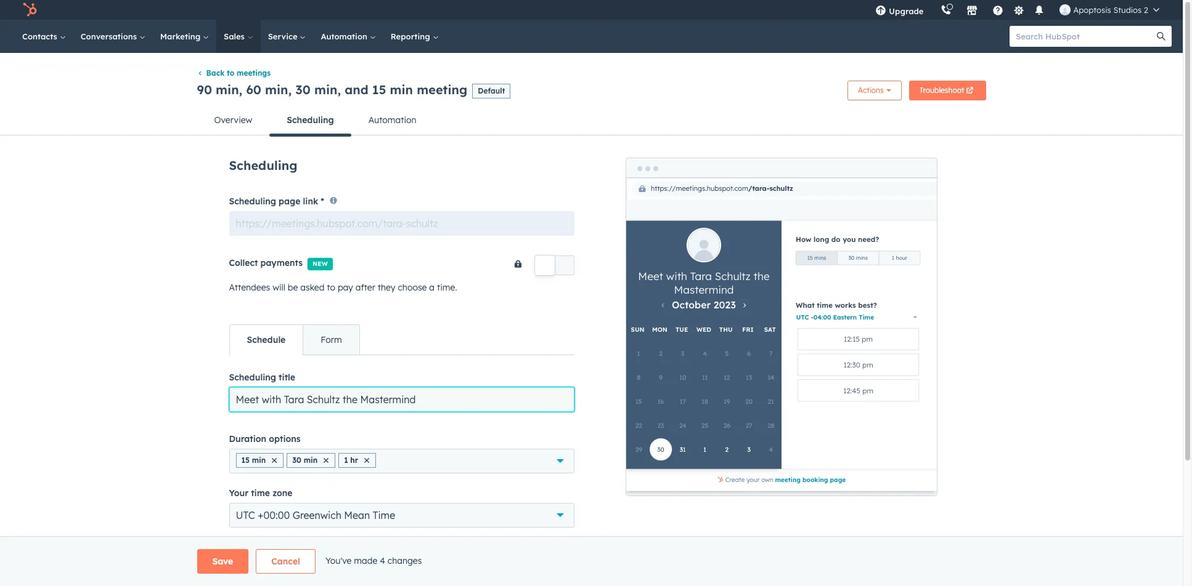 Task type: vqa. For each thing, say whether or not it's contained in the screenshot.
15 within "tab panel"
yes



Task type: locate. For each thing, give the bounding box(es) containing it.
1
[[344, 456, 348, 465]]

1 horizontal spatial close image
[[324, 458, 329, 463]]

0 vertical spatial 30
[[295, 82, 311, 97]]

close image for 30 min
[[324, 458, 329, 463]]

3 close image from the left
[[364, 458, 369, 463]]

tab list
[[229, 325, 360, 355]]

default
[[478, 86, 505, 95]]

form link
[[303, 325, 359, 355]]

min for 30 min
[[304, 456, 318, 465]]

pay
[[338, 282, 353, 293]]

hr
[[350, 456, 358, 465]]

close image for 15 min
[[272, 458, 277, 463]]

greenwich
[[293, 510, 341, 522]]

9:00 am
[[366, 564, 404, 576]]

scheduling page link
[[229, 196, 318, 207]]

min for 15 min
[[252, 456, 266, 465]]

1 min, from the left
[[216, 82, 242, 97]]

marketing link
[[153, 20, 216, 53]]

back
[[206, 69, 225, 78]]

your
[[229, 488, 248, 499]]

your time zone
[[229, 488, 292, 499]]

sales link
[[216, 20, 261, 53]]

apoptosis studios 2 button
[[1052, 0, 1167, 20]]

1 horizontal spatial to
[[327, 282, 335, 293]]

15
[[372, 82, 386, 97], [241, 456, 250, 465]]

close image left 1
[[324, 458, 329, 463]]

1 horizontal spatial 15
[[372, 82, 386, 97]]

0 vertical spatial 15
[[372, 82, 386, 97]]

0 vertical spatial to
[[227, 69, 234, 78]]

1 vertical spatial to
[[327, 282, 335, 293]]

from
[[320, 564, 340, 575]]

link
[[303, 196, 318, 207]]

notifications image
[[1034, 6, 1045, 17]]

asked
[[300, 282, 324, 293]]

to left pay
[[327, 282, 335, 293]]

15 right "and" on the top of the page
[[372, 82, 386, 97]]

menu item
[[932, 0, 935, 20]]

1 horizontal spatial min
[[304, 456, 318, 465]]

automation link
[[313, 20, 383, 53]]

tab panel containing utc +00:00 greenwich mean time
[[229, 355, 574, 587]]

min, right 60
[[265, 82, 292, 97]]

navigation
[[197, 106, 986, 137]]

30 up scheduling button
[[295, 82, 311, 97]]

be
[[288, 282, 298, 293]]

close image for 1 hr
[[364, 458, 369, 463]]

2 horizontal spatial close image
[[364, 458, 369, 463]]

utc +00:00 greenwich mean time
[[236, 510, 395, 522]]

page section element
[[167, 550, 1015, 574]]

30 down options
[[292, 456, 301, 465]]

close image right 15 min
[[272, 458, 277, 463]]

payments
[[260, 257, 303, 269]]

None text field
[[229, 211, 574, 236]]

2 close image from the left
[[324, 458, 329, 463]]

calling icon button
[[936, 2, 957, 18]]

+00:00
[[258, 510, 290, 522]]

1 horizontal spatial min,
[[265, 82, 292, 97]]

mon - fri button
[[229, 558, 315, 582]]

conversations link
[[73, 20, 153, 53]]

close image
[[272, 458, 277, 463], [324, 458, 329, 463], [364, 458, 369, 463]]

30 inside banner
[[295, 82, 311, 97]]

2 horizontal spatial min
[[390, 82, 413, 97]]

schedule link
[[230, 325, 303, 355]]

menu
[[867, 0, 1168, 20]]

service
[[268, 31, 300, 41]]

min down duration options
[[252, 456, 266, 465]]

and
[[345, 82, 368, 97]]

0 horizontal spatial min,
[[216, 82, 242, 97]]

apoptosis
[[1073, 5, 1111, 15]]

0 horizontal spatial close image
[[272, 458, 277, 463]]

page
[[279, 196, 300, 207]]

title
[[279, 372, 295, 383]]

you've made 4 changes
[[325, 556, 422, 567]]

0 horizontal spatial min
[[252, 456, 266, 465]]

tab panel
[[229, 355, 574, 587]]

min
[[390, 82, 413, 97], [252, 456, 266, 465], [304, 456, 318, 465]]

scheduling button
[[270, 106, 351, 137]]

to
[[227, 69, 234, 78], [327, 282, 335, 293]]

automation
[[321, 31, 370, 41], [368, 115, 416, 126]]

meetings
[[237, 69, 271, 78]]

-
[[259, 564, 263, 576]]

1 close image from the left
[[272, 458, 277, 463]]

2 horizontal spatial min,
[[314, 82, 341, 97]]

15 inside banner
[[372, 82, 386, 97]]

a
[[429, 282, 435, 293]]

hubspot link
[[15, 2, 46, 17]]

contacts link
[[15, 20, 73, 53]]

schedule
[[247, 334, 286, 346]]

to right "back"
[[227, 69, 234, 78]]

attendees
[[229, 282, 270, 293]]

0 vertical spatial automation
[[321, 31, 370, 41]]

mean
[[344, 510, 370, 522]]

actions
[[858, 86, 884, 95]]

min, down back to meetings button
[[216, 82, 242, 97]]

60
[[246, 82, 261, 97]]

1 hr
[[344, 456, 358, 465]]

min up automation button
[[390, 82, 413, 97]]

they
[[378, 282, 395, 293]]

1 vertical spatial 15
[[241, 456, 250, 465]]

attendees will be asked to pay after they choose a time.
[[229, 282, 457, 293]]

min left 1
[[304, 456, 318, 465]]

automation inside button
[[368, 115, 416, 126]]

scheduling down 90 min, 60 min, 30 min, and 15 min meeting
[[287, 115, 334, 126]]

15 down duration
[[241, 456, 250, 465]]

marketplaces image
[[967, 6, 978, 17]]

min, left "and" on the top of the page
[[314, 82, 341, 97]]

cancel button
[[256, 550, 316, 574]]

contacts
[[22, 31, 60, 41]]

upgrade
[[889, 6, 924, 16]]

3 min, from the left
[[314, 82, 341, 97]]

scheduling
[[287, 115, 334, 126], [229, 158, 297, 173], [229, 196, 276, 207], [229, 372, 276, 383]]

1 vertical spatial automation
[[368, 115, 416, 126]]

90 min, 60 min, 30 min, and 15 min meeting
[[197, 82, 467, 97]]

close image right hr
[[364, 458, 369, 463]]

made
[[354, 556, 377, 567]]

window
[[279, 542, 312, 553]]

calling icon image
[[941, 5, 952, 16]]



Task type: describe. For each thing, give the bounding box(es) containing it.
service link
[[261, 20, 313, 53]]

scheduling title
[[229, 372, 295, 383]]

troubleshoot link
[[909, 81, 986, 101]]

2
[[1144, 5, 1148, 15]]

overview
[[214, 115, 252, 126]]

time.
[[437, 282, 457, 293]]

Search HubSpot search field
[[1010, 26, 1161, 47]]

collect payments
[[229, 257, 303, 269]]

collect
[[229, 257, 258, 269]]

troubleshoot
[[919, 86, 964, 95]]

marketplaces button
[[959, 0, 985, 20]]

help image
[[993, 6, 1004, 17]]

fri
[[265, 564, 277, 576]]

reporting
[[391, 31, 432, 41]]

save button
[[197, 550, 249, 574]]

availability
[[229, 542, 277, 553]]

navigation containing overview
[[197, 106, 986, 137]]

sales
[[224, 31, 247, 41]]

marketing
[[160, 31, 203, 41]]

time
[[251, 488, 270, 499]]

cancel
[[271, 557, 300, 568]]

time
[[373, 510, 395, 522]]

30 min
[[292, 456, 318, 465]]

scheduling left title
[[229, 372, 276, 383]]

9:00 am button
[[345, 558, 431, 582]]

notifications button
[[1029, 0, 1050, 20]]

settings link
[[1011, 3, 1026, 16]]

2 min, from the left
[[265, 82, 292, 97]]

search button
[[1151, 26, 1172, 47]]

1 vertical spatial 30
[[292, 456, 301, 465]]

utc +00:00 greenwich mean time button
[[229, 503, 574, 528]]

automation button
[[351, 106, 434, 135]]

reporting link
[[383, 20, 446, 53]]

tab list containing schedule
[[229, 325, 360, 355]]

hubspot image
[[22, 2, 37, 17]]

settings image
[[1013, 5, 1024, 16]]

options
[[269, 434, 301, 445]]

0 horizontal spatial to
[[227, 69, 234, 78]]

choose
[[398, 282, 427, 293]]

utc
[[236, 510, 255, 522]]

scheduling left page
[[229, 196, 276, 207]]

will
[[273, 282, 285, 293]]

4
[[380, 556, 385, 567]]

menu containing apoptosis studios 2
[[867, 0, 1168, 20]]

upgrade image
[[875, 6, 887, 17]]

actions button
[[848, 81, 902, 101]]

help button
[[988, 0, 1009, 20]]

Scheduling title text field
[[229, 387, 574, 412]]

mon
[[236, 564, 256, 576]]

duration
[[229, 434, 266, 445]]

new
[[313, 260, 328, 268]]

studios
[[1113, 5, 1142, 15]]

save
[[212, 557, 233, 568]]

back to meetings
[[206, 69, 271, 78]]

after
[[355, 282, 375, 293]]

availability window
[[229, 542, 312, 553]]

you've
[[325, 556, 352, 567]]

mon - fri
[[236, 564, 277, 576]]

15 min
[[241, 456, 266, 465]]

form
[[321, 334, 342, 346]]

0 horizontal spatial 15
[[241, 456, 250, 465]]

back to meetings button
[[197, 69, 271, 78]]

overview button
[[197, 106, 270, 135]]

90 min, 60 min, 30 min, and 15 min meeting banner
[[197, 77, 986, 106]]

min inside banner
[[390, 82, 413, 97]]

90
[[197, 82, 212, 97]]

search image
[[1157, 32, 1166, 41]]

changes
[[388, 556, 422, 567]]

apoptosis studios 2
[[1073, 5, 1148, 15]]

zone
[[273, 488, 292, 499]]

scheduling inside button
[[287, 115, 334, 126]]

meeting
[[417, 82, 467, 97]]

tara schultz image
[[1060, 4, 1071, 15]]

conversations
[[81, 31, 139, 41]]

am
[[389, 564, 404, 576]]

duration options
[[229, 434, 301, 445]]

scheduling up "scheduling page link"
[[229, 158, 297, 173]]



